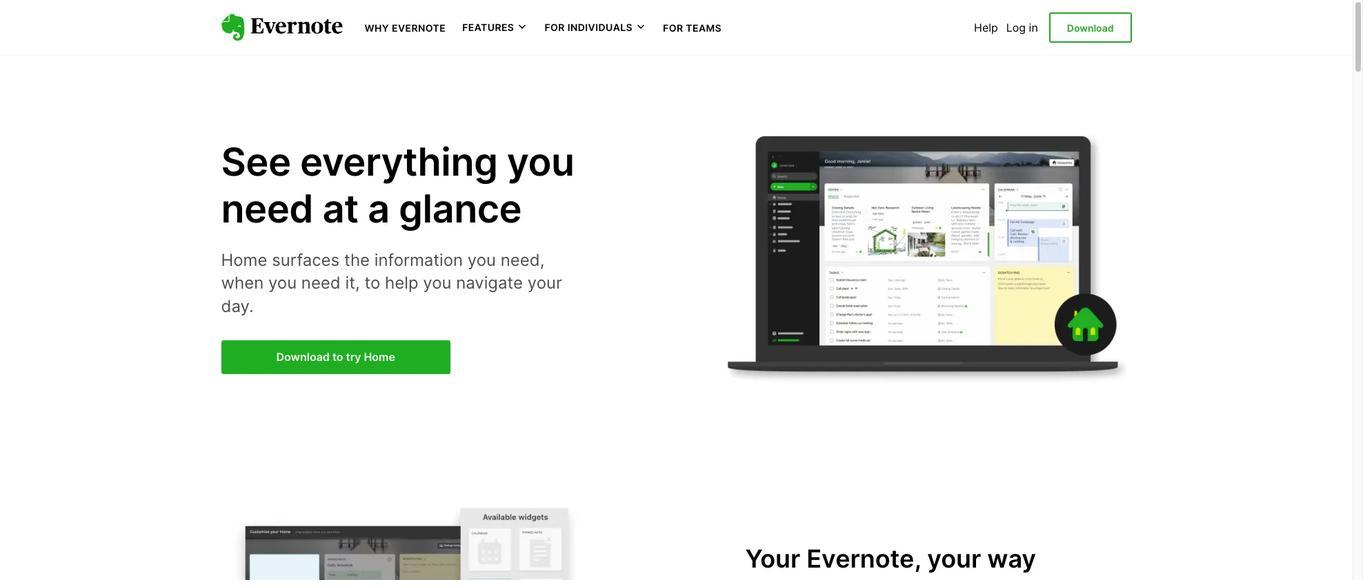 Task type: vqa. For each thing, say whether or not it's contained in the screenshot.
The 'For' in the For Teams link
yes



Task type: describe. For each thing, give the bounding box(es) containing it.
evernote home customization image
[[221, 503, 580, 581]]

glance
[[399, 185, 522, 232]]

help
[[385, 273, 419, 293]]

your
[[746, 544, 801, 575]]

home surfaces the information you need, when you need it, to help you navigate your day.
[[221, 250, 562, 317]]

for for for teams
[[663, 22, 683, 34]]

in
[[1029, 21, 1038, 34]]

navigate
[[456, 273, 523, 293]]

surfaces
[[272, 250, 340, 270]]

help link
[[974, 21, 998, 34]]

your inside home surfaces the information you need, when you need it, to help you navigate your day.
[[528, 273, 562, 293]]

need,
[[501, 250, 545, 270]]

need inside home surfaces the information you need, when you need it, to help you navigate your day.
[[301, 273, 341, 293]]

0 horizontal spatial to
[[332, 350, 343, 364]]

evernote,
[[807, 544, 921, 575]]

it,
[[345, 273, 360, 293]]

download to try home
[[276, 350, 395, 364]]

try
[[346, 350, 361, 364]]

1 vertical spatial your
[[927, 544, 981, 575]]

evernote logo image
[[221, 14, 343, 41]]

way
[[988, 544, 1036, 575]]

log
[[1007, 21, 1026, 34]]

information
[[375, 250, 463, 270]]

individuals
[[568, 22, 633, 33]]



Task type: locate. For each thing, give the bounding box(es) containing it.
at
[[323, 185, 359, 232]]

1 horizontal spatial your
[[927, 544, 981, 575]]

for individuals
[[545, 22, 633, 33]]

help
[[974, 21, 998, 34]]

why
[[365, 22, 389, 34]]

for
[[545, 22, 565, 33], [663, 22, 683, 34]]

home up when
[[221, 250, 267, 270]]

evernote home showcase image
[[723, 99, 1132, 415]]

0 horizontal spatial your
[[528, 273, 562, 293]]

0 vertical spatial download
[[1067, 22, 1114, 34]]

a
[[368, 185, 390, 232]]

download for download to try home
[[276, 350, 330, 364]]

download to try home link
[[221, 341, 451, 375]]

you inside see everything you need at a glance
[[507, 139, 574, 186]]

0 horizontal spatial home
[[221, 250, 267, 270]]

need up surfaces
[[221, 185, 313, 232]]

0 horizontal spatial download
[[276, 350, 330, 364]]

1 horizontal spatial for
[[663, 22, 683, 34]]

need down surfaces
[[301, 273, 341, 293]]

download for download
[[1067, 22, 1114, 34]]

why evernote link
[[365, 21, 446, 34]]

0 vertical spatial need
[[221, 185, 313, 232]]

why evernote
[[365, 22, 446, 34]]

need
[[221, 185, 313, 232], [301, 273, 341, 293]]

home
[[221, 250, 267, 270], [364, 350, 395, 364]]

to inside home surfaces the information you need, when you need it, to help you navigate your day.
[[365, 273, 380, 293]]

home inside home surfaces the information you need, when you need it, to help you navigate your day.
[[221, 250, 267, 270]]

0 horizontal spatial for
[[545, 22, 565, 33]]

everything
[[300, 139, 498, 186]]

download
[[1067, 22, 1114, 34], [276, 350, 330, 364]]

teams
[[686, 22, 722, 34]]

your evernote, your way
[[746, 544, 1036, 575]]

features button
[[462, 21, 528, 34]]

see
[[221, 139, 291, 186]]

your left the way
[[927, 544, 981, 575]]

to left try
[[332, 350, 343, 364]]

1 horizontal spatial download
[[1067, 22, 1114, 34]]

features
[[462, 22, 514, 33]]

for teams link
[[663, 21, 722, 34]]

for for for individuals
[[545, 22, 565, 33]]

for inside for individuals button
[[545, 22, 565, 33]]

your down need, on the top left of page
[[528, 273, 562, 293]]

1 horizontal spatial to
[[365, 273, 380, 293]]

for left individuals on the top
[[545, 22, 565, 33]]

0 vertical spatial your
[[528, 273, 562, 293]]

for teams
[[663, 22, 722, 34]]

download left try
[[276, 350, 330, 364]]

log in link
[[1007, 21, 1038, 34]]

you
[[507, 139, 574, 186], [468, 250, 496, 270], [268, 273, 297, 293], [423, 273, 452, 293]]

1 vertical spatial download
[[276, 350, 330, 364]]

your
[[528, 273, 562, 293], [927, 544, 981, 575]]

need inside see everything you need at a glance
[[221, 185, 313, 232]]

download right in
[[1067, 22, 1114, 34]]

the
[[344, 250, 370, 270]]

1 horizontal spatial home
[[364, 350, 395, 364]]

to right it,
[[365, 273, 380, 293]]

1 vertical spatial home
[[364, 350, 395, 364]]

to
[[365, 273, 380, 293], [332, 350, 343, 364]]

0 vertical spatial home
[[221, 250, 267, 270]]

log in
[[1007, 21, 1038, 34]]

download link
[[1049, 12, 1132, 43]]

home right try
[[364, 350, 395, 364]]

for individuals button
[[545, 21, 647, 34]]

when
[[221, 273, 264, 293]]

1 vertical spatial to
[[332, 350, 343, 364]]

evernote
[[392, 22, 446, 34]]

0 vertical spatial to
[[365, 273, 380, 293]]

day.
[[221, 297, 254, 317]]

for left teams
[[663, 22, 683, 34]]

for inside for teams link
[[663, 22, 683, 34]]

1 vertical spatial need
[[301, 273, 341, 293]]

see everything you need at a glance
[[221, 139, 574, 232]]



